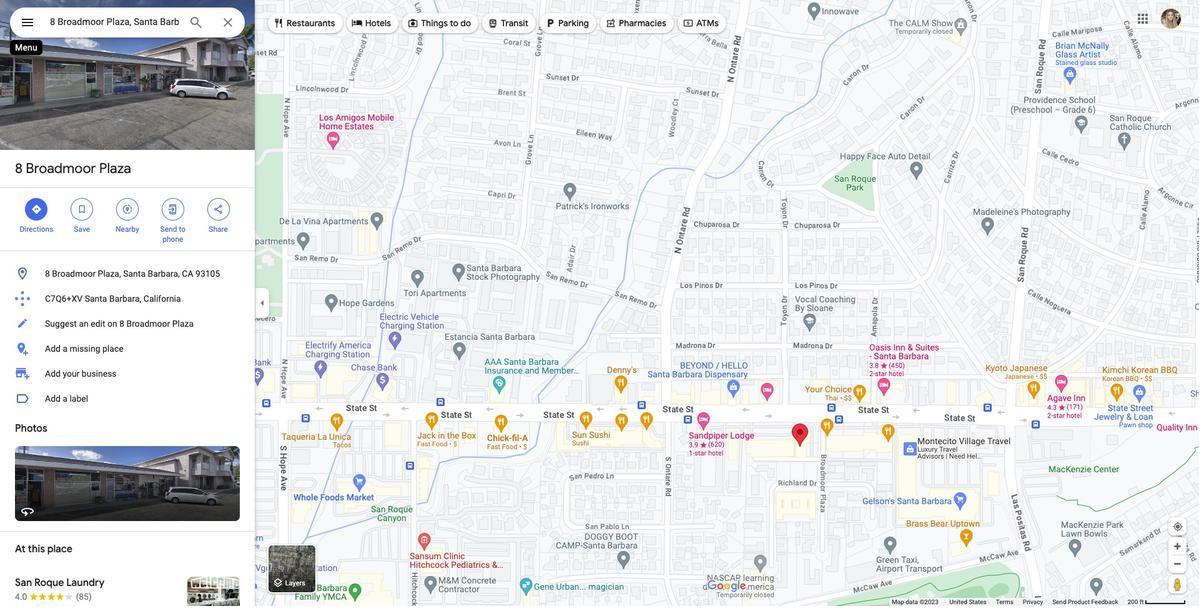 Task type: describe. For each thing, give the bounding box(es) containing it.

[[408, 16, 419, 30]]

footer inside the google maps element
[[892, 598, 1128, 606]]

hotels
[[365, 17, 391, 29]]

 button
[[10, 7, 45, 40]]

this
[[28, 543, 45, 556]]

phone
[[163, 235, 183, 244]]

 hotels
[[352, 16, 391, 30]]

add your business
[[45, 369, 117, 379]]

product
[[1069, 599, 1090, 606]]

200 ft button
[[1128, 599, 1187, 606]]

pharmacies
[[619, 17, 667, 29]]

roque
[[34, 577, 64, 589]]

restaurants
[[287, 17, 335, 29]]

send for send to phone
[[160, 225, 177, 234]]

san
[[15, 577, 32, 589]]

 transit
[[488, 16, 529, 30]]

santa inside button
[[123, 269, 146, 279]]

 parking
[[545, 16, 589, 30]]

california
[[144, 294, 181, 304]]

parking
[[559, 17, 589, 29]]

add a label
[[45, 394, 88, 404]]

laundry
[[66, 577, 105, 589]]

 pharmacies
[[606, 16, 667, 30]]

add a label button
[[0, 386, 255, 411]]

8 broadmoor plaza main content
[[0, 0, 255, 606]]

barbara, inside button
[[148, 269, 180, 279]]

8 Broadmoor Plaza, Santa Barbara, CA 93105 field
[[10, 7, 245, 37]]

layers
[[285, 580, 306, 588]]


[[606, 16, 617, 30]]

photos
[[15, 422, 47, 435]]

send product feedback button
[[1053, 598, 1119, 606]]

8 broadmoor plaza
[[15, 160, 131, 177]]

united states
[[950, 599, 987, 606]]

200 ft
[[1128, 599, 1145, 606]]

93105
[[196, 269, 220, 279]]

barbara, inside button
[[109, 294, 141, 304]]


[[545, 16, 556, 30]]

4.0
[[15, 592, 27, 602]]


[[213, 202, 224, 216]]

google maps element
[[0, 0, 1200, 606]]

zoom out image
[[1174, 559, 1183, 569]]

suggest an edit on 8 broadmoor plaza button
[[0, 311, 255, 336]]

a for missing
[[63, 344, 68, 354]]

8 broadmoor plaza, santa barbara, ca 93105
[[45, 269, 220, 279]]

at
[[15, 543, 26, 556]]

feedback
[[1092, 599, 1119, 606]]

a for label
[[63, 394, 68, 404]]

ca
[[182, 269, 193, 279]]


[[76, 202, 88, 216]]

transit
[[501, 17, 529, 29]]

data
[[906, 599, 919, 606]]

send for send product feedback
[[1053, 599, 1067, 606]]

add your business link
[[0, 361, 255, 386]]

2 vertical spatial broadmoor
[[127, 319, 170, 329]]

label
[[70, 394, 88, 404]]


[[167, 202, 179, 216]]

add a missing place
[[45, 344, 124, 354]]

united
[[950, 599, 968, 606]]

actions for 8 broadmoor plaza region
[[0, 188, 255, 251]]

c7q6+xv
[[45, 294, 83, 304]]

ft
[[1140, 599, 1145, 606]]

add a missing place button
[[0, 336, 255, 361]]

c7q6+xv santa barbara, california button
[[0, 286, 255, 311]]

broadmoor for plaza,
[[52, 269, 96, 279]]

©2023
[[920, 599, 939, 606]]

save
[[74, 225, 90, 234]]



Task type: locate. For each thing, give the bounding box(es) containing it.
santa inside button
[[85, 294, 107, 304]]

0 vertical spatial a
[[63, 344, 68, 354]]

broadmoor
[[26, 160, 96, 177], [52, 269, 96, 279], [127, 319, 170, 329]]

0 vertical spatial broadmoor
[[26, 160, 96, 177]]

1 vertical spatial 8
[[45, 269, 50, 279]]

None field
[[50, 14, 179, 29]]

plaza,
[[98, 269, 121, 279]]

(85)
[[76, 592, 92, 602]]


[[20, 14, 35, 31]]

1 horizontal spatial santa
[[123, 269, 146, 279]]

2 add from the top
[[45, 369, 61, 379]]

send up phone
[[160, 225, 177, 234]]

states
[[970, 599, 987, 606]]

 atms
[[683, 16, 719, 30]]

barbara, left the ca
[[148, 269, 180, 279]]

edit
[[91, 319, 105, 329]]

terms button
[[997, 598, 1014, 606]]

 things to do
[[408, 16, 471, 30]]

to left do
[[450, 17, 459, 29]]

1 vertical spatial plaza
[[172, 319, 194, 329]]

 restaurants
[[273, 16, 335, 30]]

1 horizontal spatial barbara,
[[148, 269, 180, 279]]

broadmoor up 'c7q6+xv'
[[52, 269, 96, 279]]

0 vertical spatial plaza
[[99, 160, 131, 177]]

things
[[421, 17, 448, 29]]

map data ©2023
[[892, 599, 941, 606]]


[[683, 16, 694, 30]]

on
[[107, 319, 117, 329]]

add left your
[[45, 369, 61, 379]]

add for add a missing place
[[45, 344, 61, 354]]

santa
[[123, 269, 146, 279], [85, 294, 107, 304]]

show street view coverage image
[[1169, 575, 1187, 594]]

a left missing
[[63, 344, 68, 354]]

8 for 8 broadmoor plaza, santa barbara, ca 93105
[[45, 269, 50, 279]]

map
[[892, 599, 905, 606]]

a
[[63, 344, 68, 354], [63, 394, 68, 404]]

0 horizontal spatial plaza
[[99, 160, 131, 177]]

place down on at the bottom left
[[102, 344, 124, 354]]

1 vertical spatial send
[[1053, 599, 1067, 606]]

2 horizontal spatial 8
[[119, 319, 124, 329]]

business
[[82, 369, 117, 379]]

4.0 stars 85 reviews image
[[15, 591, 92, 603]]

footer
[[892, 598, 1128, 606]]

add left label
[[45, 394, 61, 404]]

place inside button
[[102, 344, 124, 354]]

united states button
[[950, 598, 987, 606]]

0 vertical spatial add
[[45, 344, 61, 354]]

your
[[63, 369, 80, 379]]

broadmoor for plaza
[[26, 160, 96, 177]]

to
[[450, 17, 459, 29], [179, 225, 186, 234]]

0 horizontal spatial santa
[[85, 294, 107, 304]]

1 horizontal spatial send
[[1053, 599, 1067, 606]]

2 vertical spatial 8
[[119, 319, 124, 329]]

add
[[45, 344, 61, 354], [45, 369, 61, 379], [45, 394, 61, 404]]

plaza down california at the left
[[172, 319, 194, 329]]

terms
[[997, 599, 1014, 606]]

0 vertical spatial send
[[160, 225, 177, 234]]

show your location image
[[1173, 521, 1184, 532]]

2 a from the top
[[63, 394, 68, 404]]

nearby
[[116, 225, 139, 234]]

an
[[79, 319, 89, 329]]

at this place
[[15, 543, 72, 556]]

send inside button
[[1053, 599, 1067, 606]]

0 vertical spatial barbara,
[[148, 269, 180, 279]]

2 vertical spatial add
[[45, 394, 61, 404]]

barbara, up suggest an edit on 8 broadmoor plaza button at the bottom left of page
[[109, 294, 141, 304]]

0 vertical spatial santa
[[123, 269, 146, 279]]

8
[[15, 160, 23, 177], [45, 269, 50, 279], [119, 319, 124, 329]]

1 vertical spatial a
[[63, 394, 68, 404]]

collapse side panel image
[[256, 296, 269, 310]]

1 a from the top
[[63, 344, 68, 354]]

suggest an edit on 8 broadmoor plaza
[[45, 319, 194, 329]]

privacy
[[1024, 599, 1044, 606]]

santa right plaza,
[[123, 269, 146, 279]]

1 horizontal spatial to
[[450, 17, 459, 29]]

1 horizontal spatial 8
[[45, 269, 50, 279]]

share
[[209, 225, 228, 234]]

1 vertical spatial broadmoor
[[52, 269, 96, 279]]


[[273, 16, 284, 30]]

google account: michelle dermenjian  
(michelle.dermenjian@adept.ai) image
[[1162, 9, 1182, 29]]

privacy button
[[1024, 598, 1044, 606]]

a left label
[[63, 394, 68, 404]]

1 horizontal spatial place
[[102, 344, 124, 354]]

atms
[[697, 17, 719, 29]]

add for add your business
[[45, 369, 61, 379]]

plaza
[[99, 160, 131, 177], [172, 319, 194, 329]]

broadmoor up 
[[26, 160, 96, 177]]

to up phone
[[179, 225, 186, 234]]

do
[[461, 17, 471, 29]]

place right this
[[47, 543, 72, 556]]

barbara,
[[148, 269, 180, 279], [109, 294, 141, 304]]

santa up edit
[[85, 294, 107, 304]]

0 horizontal spatial 8
[[15, 160, 23, 177]]

san roque laundry
[[15, 577, 105, 589]]

place
[[102, 344, 124, 354], [47, 543, 72, 556]]

directions
[[20, 225, 53, 234]]

1 vertical spatial add
[[45, 369, 61, 379]]

zoom in image
[[1174, 542, 1183, 551]]


[[352, 16, 363, 30]]

200
[[1128, 599, 1139, 606]]

send product feedback
[[1053, 599, 1119, 606]]

to inside  things to do
[[450, 17, 459, 29]]


[[31, 202, 42, 216]]

broadmoor down california at the left
[[127, 319, 170, 329]]


[[122, 202, 133, 216]]

1 vertical spatial place
[[47, 543, 72, 556]]

c7q6+xv santa barbara, california
[[45, 294, 181, 304]]

1 horizontal spatial plaza
[[172, 319, 194, 329]]

send
[[160, 225, 177, 234], [1053, 599, 1067, 606]]

add for add a label
[[45, 394, 61, 404]]

none field inside 8 broadmoor plaza, santa barbara, ca 93105 field
[[50, 14, 179, 29]]

plaza inside suggest an edit on 8 broadmoor plaza button
[[172, 319, 194, 329]]

send to phone
[[160, 225, 186, 244]]

3 add from the top
[[45, 394, 61, 404]]

send left product in the bottom right of the page
[[1053, 599, 1067, 606]]

send inside send to phone
[[160, 225, 177, 234]]

0 horizontal spatial place
[[47, 543, 72, 556]]

0 vertical spatial to
[[450, 17, 459, 29]]

1 vertical spatial barbara,
[[109, 294, 141, 304]]

0 vertical spatial 8
[[15, 160, 23, 177]]

0 horizontal spatial send
[[160, 225, 177, 234]]

8 for 8 broadmoor plaza
[[15, 160, 23, 177]]

0 horizontal spatial to
[[179, 225, 186, 234]]

 search field
[[10, 7, 245, 40]]

plaza up 
[[99, 160, 131, 177]]

0 vertical spatial place
[[102, 344, 124, 354]]

0 horizontal spatial barbara,
[[109, 294, 141, 304]]

1 vertical spatial to
[[179, 225, 186, 234]]

add down suggest
[[45, 344, 61, 354]]

to inside send to phone
[[179, 225, 186, 234]]

1 vertical spatial santa
[[85, 294, 107, 304]]

1 add from the top
[[45, 344, 61, 354]]

missing
[[70, 344, 100, 354]]

footer containing map data ©2023
[[892, 598, 1128, 606]]

suggest
[[45, 319, 77, 329]]

8 broadmoor plaza, santa barbara, ca 93105 button
[[0, 261, 255, 286]]


[[488, 16, 499, 30]]



Task type: vqa. For each thing, say whether or not it's contained in the screenshot.
Add a label button
yes



